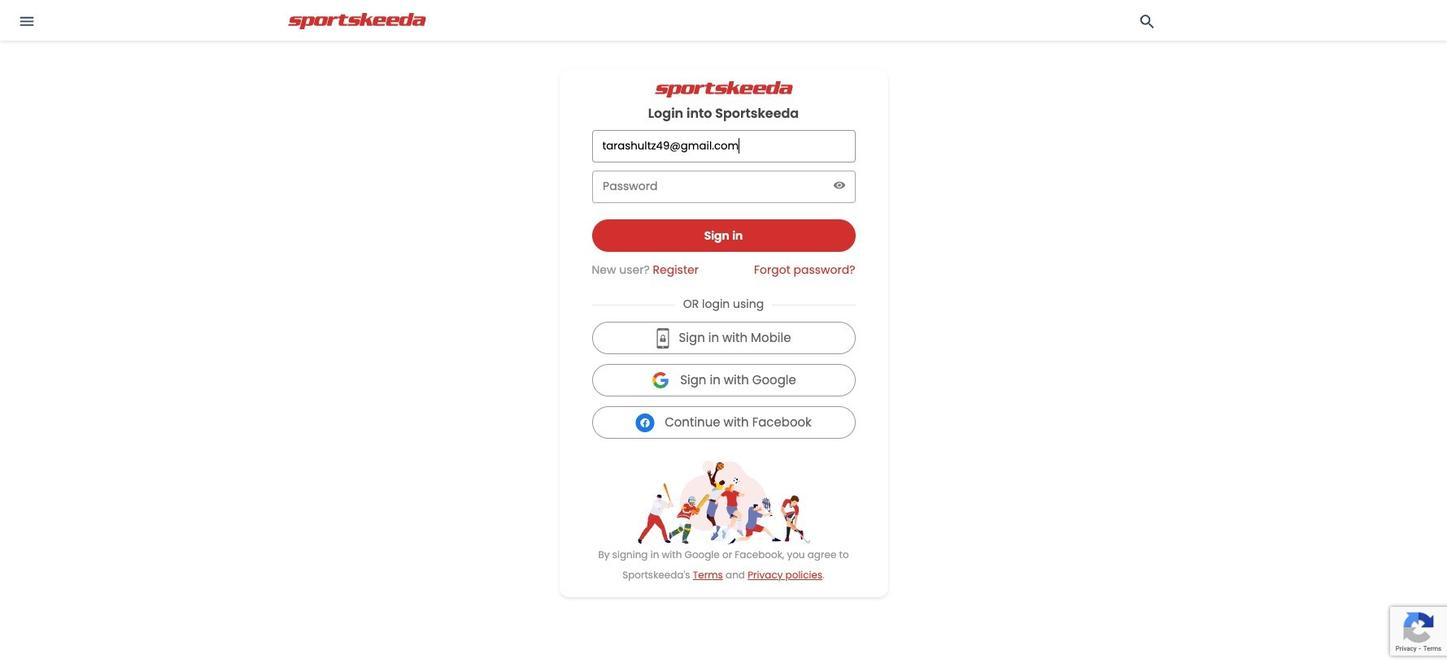 Task type: locate. For each thing, give the bounding box(es) containing it.
sports news image
[[276, 13, 439, 29]]



Task type: describe. For each thing, give the bounding box(es) containing it.
Email text field
[[601, 131, 847, 162]]

btn menu image
[[19, 16, 34, 26]]

Password password field
[[601, 172, 830, 203]]

show password image
[[833, 182, 846, 190]]



